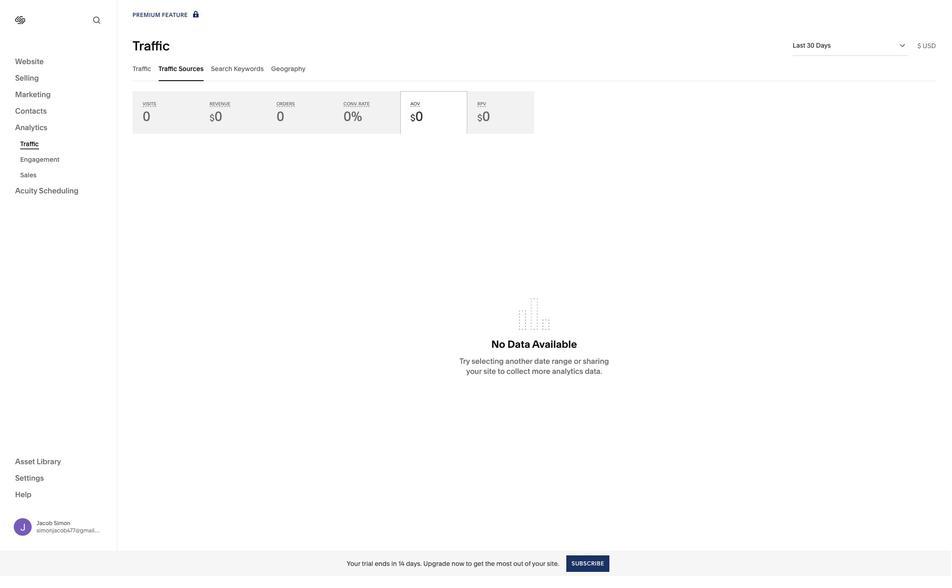 Task type: describe. For each thing, give the bounding box(es) containing it.
more
[[532, 367, 550, 376]]

0 for rpv
[[482, 109, 490, 124]]

geography button
[[271, 56, 306, 81]]

$ 0 for revenue
[[210, 109, 222, 124]]

of
[[525, 560, 531, 568]]

analytics link
[[15, 122, 102, 133]]

contacts link
[[15, 106, 102, 117]]

site
[[483, 367, 496, 376]]

data.
[[585, 367, 602, 376]]

traffic inside button
[[158, 64, 177, 73]]

library
[[37, 457, 61, 466]]

premium feature
[[133, 11, 188, 18]]

selling link
[[15, 73, 102, 84]]

aov
[[410, 101, 420, 106]]

settings link
[[15, 473, 102, 484]]

no
[[491, 338, 505, 351]]

traffic button
[[133, 56, 151, 81]]

0%
[[343, 109, 362, 124]]

jacob simon simonjacob477@gmail.com
[[36, 520, 107, 534]]

orders 0
[[277, 101, 295, 124]]

0 for revenue
[[215, 109, 222, 124]]

selecting
[[472, 357, 504, 366]]

another
[[505, 357, 533, 366]]

date
[[534, 357, 550, 366]]

1 horizontal spatial your
[[532, 560, 545, 568]]

traffic up visits
[[133, 64, 151, 73]]

help link
[[15, 490, 31, 500]]

collect
[[507, 367, 530, 376]]

in
[[391, 560, 397, 568]]

subscribe
[[572, 560, 604, 567]]

trial
[[362, 560, 373, 568]]

days
[[816, 41, 831, 50]]

website
[[15, 57, 44, 66]]

0 inside the visits 0
[[143, 109, 150, 124]]

analytics
[[552, 367, 583, 376]]

most
[[496, 560, 512, 568]]

orders
[[277, 101, 295, 106]]

14
[[398, 560, 404, 568]]

asset library
[[15, 457, 61, 466]]

traffic inside "link"
[[20, 140, 39, 148]]

simonjacob477@gmail.com
[[36, 527, 107, 534]]

0 inside the orders 0
[[277, 109, 284, 124]]

visits 0
[[143, 101, 156, 124]]

geography
[[271, 64, 306, 73]]

0 for aov
[[415, 109, 423, 124]]

$ for rpv
[[477, 113, 482, 123]]

site.
[[547, 560, 559, 568]]

out
[[513, 560, 523, 568]]

$ usd
[[917, 42, 936, 50]]

contacts
[[15, 106, 47, 116]]

$ 0 for rpv
[[477, 109, 490, 124]]

your trial ends in 14 days. upgrade now to get the most out of your site.
[[347, 560, 559, 568]]

asset library link
[[15, 457, 102, 468]]

traffic up the traffic button
[[133, 38, 170, 53]]

premium feature button
[[133, 10, 201, 20]]

available
[[532, 338, 577, 351]]



Task type: locate. For each thing, give the bounding box(es) containing it.
selling
[[15, 73, 39, 83]]

$ down aov
[[410, 113, 415, 123]]

sources
[[179, 64, 204, 73]]

2 $ 0 from the left
[[410, 109, 423, 124]]

traffic
[[133, 38, 170, 53], [133, 64, 151, 73], [158, 64, 177, 73], [20, 140, 39, 148]]

1 horizontal spatial $ 0
[[410, 109, 423, 124]]

upgrade
[[423, 560, 450, 568]]

$ 0 down aov
[[410, 109, 423, 124]]

data
[[508, 338, 530, 351]]

0 vertical spatial your
[[466, 367, 482, 376]]

1 vertical spatial your
[[532, 560, 545, 568]]

traffic sources
[[158, 64, 204, 73]]

rate
[[359, 101, 370, 106]]

your inside try selecting another date range or sharing your site to collect more analytics data.
[[466, 367, 482, 376]]

tab list containing traffic
[[133, 56, 936, 81]]

your
[[347, 560, 360, 568]]

traffic sources button
[[158, 56, 204, 81]]

usd
[[923, 42, 936, 50]]

$
[[917, 42, 921, 50], [210, 113, 215, 123], [410, 113, 415, 123], [477, 113, 482, 123]]

search keywords
[[211, 64, 264, 73]]

simon
[[54, 520, 70, 527]]

search keywords button
[[211, 56, 264, 81]]

2 0 from the left
[[215, 109, 222, 124]]

to right site
[[498, 367, 505, 376]]

last
[[793, 41, 805, 50]]

0 down revenue at top left
[[215, 109, 222, 124]]

1 vertical spatial to
[[466, 560, 472, 568]]

try selecting another date range or sharing your site to collect more analytics data.
[[459, 357, 609, 376]]

ends
[[375, 560, 390, 568]]

0 horizontal spatial $ 0
[[210, 109, 222, 124]]

3 $ 0 from the left
[[477, 109, 490, 124]]

$ for revenue
[[210, 113, 215, 123]]

$ left usd
[[917, 42, 921, 50]]

feature
[[162, 11, 188, 18]]

last 30 days
[[793, 41, 831, 50]]

conv. rate 0%
[[343, 101, 370, 124]]

to inside try selecting another date range or sharing your site to collect more analytics data.
[[498, 367, 505, 376]]

jacob
[[36, 520, 52, 527]]

the
[[485, 560, 495, 568]]

$ down rpv
[[477, 113, 482, 123]]

analytics
[[15, 123, 47, 132]]

days.
[[406, 560, 422, 568]]

traffic down analytics
[[20, 140, 39, 148]]

traffic link
[[20, 136, 107, 152]]

sharing
[[583, 357, 609, 366]]

acuity scheduling link
[[15, 186, 102, 197]]

0 down the orders
[[277, 109, 284, 124]]

help
[[15, 490, 31, 499]]

to left the get on the bottom of page
[[466, 560, 472, 568]]

visits
[[143, 101, 156, 106]]

settings
[[15, 473, 44, 483]]

or
[[574, 357, 581, 366]]

2 horizontal spatial $ 0
[[477, 109, 490, 124]]

0 horizontal spatial to
[[466, 560, 472, 568]]

marketing
[[15, 90, 51, 99]]

search
[[211, 64, 232, 73]]

$ 0 for aov
[[410, 109, 423, 124]]

$ 0 down revenue at top left
[[210, 109, 222, 124]]

$ 0
[[210, 109, 222, 124], [410, 109, 423, 124], [477, 109, 490, 124]]

marketing link
[[15, 89, 102, 100]]

0 down aov
[[415, 109, 423, 124]]

0
[[143, 109, 150, 124], [215, 109, 222, 124], [277, 109, 284, 124], [415, 109, 423, 124], [482, 109, 490, 124]]

website link
[[15, 56, 102, 67]]

1 0 from the left
[[143, 109, 150, 124]]

acuity
[[15, 186, 37, 195]]

premium
[[133, 11, 160, 18]]

sales
[[20, 171, 37, 179]]

engagement link
[[20, 152, 107, 167]]

0 down rpv
[[482, 109, 490, 124]]

to
[[498, 367, 505, 376], [466, 560, 472, 568]]

4 0 from the left
[[415, 109, 423, 124]]

keywords
[[234, 64, 264, 73]]

30
[[807, 41, 814, 50]]

now
[[452, 560, 464, 568]]

sales link
[[20, 167, 107, 183]]

1 $ 0 from the left
[[210, 109, 222, 124]]

$ for aov
[[410, 113, 415, 123]]

5 0 from the left
[[482, 109, 490, 124]]

$ 0 down rpv
[[477, 109, 490, 124]]

3 0 from the left
[[277, 109, 284, 124]]

scheduling
[[39, 186, 79, 195]]

conv.
[[343, 101, 357, 106]]

no data available
[[491, 338, 577, 351]]

0 vertical spatial to
[[498, 367, 505, 376]]

last 30 days button
[[793, 35, 907, 55]]

revenue
[[210, 101, 230, 106]]

try
[[459, 357, 470, 366]]

your
[[466, 367, 482, 376], [532, 560, 545, 568]]

asset
[[15, 457, 35, 466]]

range
[[552, 357, 572, 366]]

traffic left sources
[[158, 64, 177, 73]]

engagement
[[20, 155, 59, 164]]

get
[[474, 560, 484, 568]]

tab list
[[133, 56, 936, 81]]

your down try
[[466, 367, 482, 376]]

0 down visits
[[143, 109, 150, 124]]

your right the of
[[532, 560, 545, 568]]

0 horizontal spatial your
[[466, 367, 482, 376]]

subscribe button
[[567, 556, 609, 572]]

rpv
[[477, 101, 486, 106]]

acuity scheduling
[[15, 186, 79, 195]]

$ down revenue at top left
[[210, 113, 215, 123]]

1 horizontal spatial to
[[498, 367, 505, 376]]



Task type: vqa. For each thing, say whether or not it's contained in the screenshot.
Month
no



